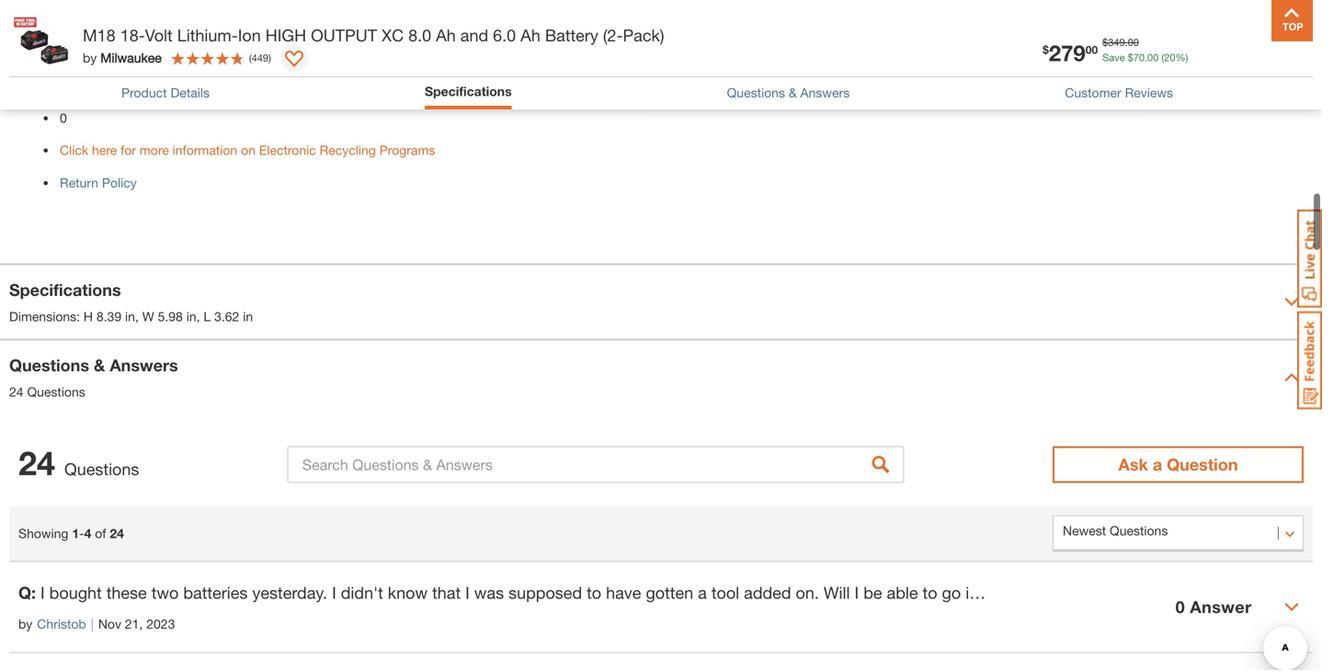 Task type: vqa. For each thing, say whether or not it's contained in the screenshot.
Influencer corresponding to Six
no



Task type: locate. For each thing, give the bounding box(es) containing it.
1 horizontal spatial a
[[1153, 454, 1163, 474]]

0 horizontal spatial $
[[1043, 43, 1049, 56]]

by for by christob | nov 21, 2023
[[18, 616, 32, 631]]

supposed
[[509, 582, 582, 602]]

0 horizontal spatial with
[[130, 12, 154, 27]]

%)
[[1176, 52, 1189, 63]]

a right ask
[[1153, 454, 1163, 474]]

0 vertical spatial by
[[83, 50, 97, 65]]

18-
[[120, 25, 145, 45]]

00 right 70
[[1148, 52, 1159, 63]]

|
[[91, 616, 94, 631]]

more right for
[[140, 142, 169, 157]]

specifications down 6.0
[[425, 84, 512, 99]]

in left 'w'
[[125, 308, 135, 323]]

return
[[60, 174, 98, 189]]

1 vertical spatial 0
[[60, 109, 67, 125]]

24 right of
[[110, 525, 124, 540]]

to left go
[[923, 582, 938, 602]]

0 horizontal spatial more
[[140, 142, 169, 157]]

m18 up by milwaukee
[[83, 25, 116, 45]]

caret image for 24
[[1285, 369, 1300, 384]]

more
[[234, 45, 263, 60], [140, 142, 169, 157]]

runs
[[332, 45, 357, 60]]

1 horizontal spatial ah
[[521, 25, 541, 45]]

caret image inside questions element
[[1285, 599, 1300, 614]]

0 horizontal spatial 00
[[1086, 43, 1098, 56]]

questions & answers button
[[727, 83, 850, 102], [727, 83, 850, 102]]

a inside button
[[1153, 454, 1163, 474]]

in right go
[[966, 582, 979, 602]]

have
[[606, 582, 642, 602]]

& for questions & answers 24 questions
[[94, 355, 105, 374]]

i left be
[[855, 582, 859, 602]]

Search Questions & Answers text field
[[288, 446, 905, 482]]

m18
[[157, 12, 183, 27], [83, 25, 116, 45]]

1 50% from the left
[[203, 45, 230, 60]]

1 vertical spatial with
[[983, 582, 1014, 602]]

showing 1 - 4 of 24
[[18, 525, 124, 540]]

to left have
[[587, 582, 602, 602]]

3 i from the left
[[465, 582, 470, 602]]

20
[[1165, 52, 1176, 63]]

i right that
[[465, 582, 470, 602]]

questions & answers
[[727, 85, 850, 100]]

0 vertical spatial &
[[789, 85, 797, 100]]

more inside 0 0 click here for more information on electronic recycling programs
[[140, 142, 169, 157]]

xc
[[382, 25, 404, 45]]

0 vertical spatial specifications
[[425, 84, 512, 99]]

1 horizontal spatial with
[[983, 582, 1014, 602]]

recycling
[[320, 142, 376, 157]]

2 , from the left
[[196, 308, 200, 323]]

8.0
[[408, 25, 431, 45]]

0 horizontal spatial to
[[587, 582, 602, 602]]

2 vertical spatial 24
[[110, 525, 124, 540]]

0 vertical spatial 24
[[9, 383, 24, 399]]

2 50% from the left
[[360, 45, 387, 60]]

& inside the questions & answers 24 questions
[[94, 355, 105, 374]]

0 inside questions element
[[1176, 596, 1186, 616]]

with
[[130, 12, 154, 27], [983, 582, 1014, 602]]

50% right runs
[[360, 45, 387, 60]]

high down compatible
[[60, 45, 91, 60]]

caret image down caret image
[[1285, 369, 1300, 384]]

, left l
[[196, 308, 200, 323]]

top button
[[1272, 0, 1313, 41]]

0 horizontal spatial by
[[18, 616, 32, 631]]

for
[[121, 142, 136, 157]]

questions
[[727, 85, 785, 100], [9, 355, 89, 374], [27, 383, 85, 399], [64, 458, 139, 478]]

0 horizontal spatial (
[[249, 52, 252, 64]]

0 vertical spatial more
[[234, 45, 263, 60]]

answers inside the questions & answers 24 questions
[[110, 355, 178, 374]]

, left 'w'
[[135, 308, 139, 323]]

specifications button
[[425, 82, 512, 105], [425, 82, 512, 101]]

0 horizontal spatial specifications
[[9, 279, 121, 299]]

24 up showing
[[18, 442, 55, 482]]

1 vertical spatial &
[[94, 355, 105, 374]]

with left my
[[983, 582, 1014, 602]]

christob
[[37, 616, 86, 631]]

2 caret image from the top
[[1285, 599, 1300, 614]]

caret image right tool?
[[1285, 599, 1300, 614]]

and left 6.0
[[461, 25, 489, 45]]

and right display icon
[[306, 45, 328, 60]]

( inside $ 279 00 $ 349 . 00 save $ 70 . 00 ( 20 %)
[[1162, 52, 1165, 63]]

with up milwaukee
[[130, 12, 154, 27]]

1 horizontal spatial more
[[234, 45, 263, 60]]

1 horizontal spatial specifications
[[425, 84, 512, 99]]

ah right 8.0
[[436, 25, 456, 45]]

more left the )
[[234, 45, 263, 60]]

ah
[[436, 25, 456, 45], [521, 25, 541, 45]]

high up display icon
[[266, 25, 306, 45]]

.
[[1125, 36, 1128, 48], [1145, 52, 1148, 63]]

provides
[[150, 45, 200, 60]]

answers for questions & answers
[[801, 85, 850, 100]]

a left tool
[[698, 582, 707, 602]]

0 horizontal spatial ah
[[436, 25, 456, 45]]

1 horizontal spatial by
[[83, 50, 97, 65]]

ah right 6.0
[[521, 25, 541, 45]]

display image
[[285, 51, 303, 69]]

by christob | nov 21, 2023
[[18, 616, 175, 631]]

1 horizontal spatial to
[[923, 582, 938, 602]]

0 horizontal spatial answers
[[110, 355, 178, 374]]

1 horizontal spatial &
[[789, 85, 797, 100]]

24 down the dimensions: at the top of the page
[[9, 383, 24, 399]]

2 vertical spatial 0
[[1176, 596, 1186, 616]]

0 horizontal spatial ,
[[135, 308, 139, 323]]

by inside questions element
[[18, 616, 32, 631]]

( left "%)"
[[1162, 52, 1165, 63]]

00
[[1128, 36, 1139, 48], [1086, 43, 1098, 56], [1148, 52, 1159, 63]]

and right receipt
[[1101, 582, 1129, 602]]

nov
[[98, 616, 121, 631]]

0 vertical spatial caret image
[[1285, 369, 1300, 384]]

24 questions
[[18, 442, 139, 482]]

customer reviews button
[[1065, 83, 1174, 102], [1065, 83, 1174, 102]]

return policy link
[[60, 174, 137, 189]]

1 vertical spatial by
[[18, 616, 32, 631]]

1 caret image from the top
[[1285, 369, 1300, 384]]

50% down tools
[[203, 45, 230, 60]]

8.39
[[97, 308, 122, 323]]

caret image
[[1285, 369, 1300, 384], [1285, 599, 1300, 614]]

to
[[587, 582, 602, 602], [923, 582, 938, 602]]

0 vertical spatial with
[[130, 12, 154, 27]]

return policy
[[60, 174, 137, 189]]

0 vertical spatial answers
[[801, 85, 850, 100]]

1 vertical spatial answers
[[110, 355, 178, 374]]

0 horizontal spatial .
[[1125, 36, 1128, 48]]

with inside questions element
[[983, 582, 1014, 602]]

70
[[1134, 52, 1145, 63]]

1 vertical spatial more
[[140, 142, 169, 157]]

1 horizontal spatial 50%
[[360, 45, 387, 60]]

0 up click
[[60, 109, 67, 125]]

0 vertical spatial 0
[[60, 77, 67, 92]]

$ up save
[[1103, 36, 1109, 48]]

by
[[83, 50, 97, 65], [18, 616, 32, 631]]

1 vertical spatial specifications
[[9, 279, 121, 299]]

1 horizontal spatial (
[[1162, 52, 1165, 63]]

milwaukee
[[100, 50, 162, 65]]

high
[[266, 25, 306, 45], [60, 45, 91, 60]]

ask
[[1119, 454, 1149, 474]]

m18 left tools
[[157, 12, 183, 27]]

1 horizontal spatial ,
[[196, 308, 200, 323]]

a
[[1153, 454, 1163, 474], [698, 582, 707, 602]]

i left the didn't
[[332, 582, 336, 602]]

specifications up the dimensions: at the top of the page
[[9, 279, 121, 299]]

my
[[1019, 582, 1041, 602]]

output left xc
[[311, 25, 377, 45]]

$ right save
[[1128, 52, 1134, 63]]

caret image
[[1285, 294, 1300, 309]]

0 vertical spatial a
[[1153, 454, 1163, 474]]

( left the )
[[249, 52, 252, 64]]

output down compatible with m18 tools
[[95, 45, 147, 60]]

save
[[1103, 52, 1125, 63]]

in left l
[[186, 308, 196, 323]]

in inside questions element
[[966, 582, 979, 602]]

here
[[92, 142, 117, 157]]

1 ah from the left
[[436, 25, 456, 45]]

i right q:
[[40, 582, 45, 602]]

,
[[135, 308, 139, 323], [196, 308, 200, 323]]

2 horizontal spatial and
[[1101, 582, 1129, 602]]

0 horizontal spatial &
[[94, 355, 105, 374]]

50%
[[203, 45, 230, 60], [360, 45, 387, 60]]

2023
[[146, 616, 175, 631]]

1 vertical spatial caret image
[[1285, 599, 1300, 614]]

0
[[60, 77, 67, 92], [60, 109, 67, 125], [1176, 596, 1186, 616]]

bought
[[49, 582, 102, 602]]

two
[[151, 582, 179, 602]]

0 down product image
[[60, 77, 67, 92]]

00 up 70
[[1128, 36, 1139, 48]]

1 horizontal spatial 00
[[1128, 36, 1139, 48]]

know
[[388, 582, 428, 602]]

1 , from the left
[[135, 308, 139, 323]]

0 horizontal spatial a
[[698, 582, 707, 602]]

by down q:
[[18, 616, 32, 631]]

able
[[887, 582, 918, 602]]

)
[[269, 52, 271, 64]]

by down compatible
[[83, 50, 97, 65]]

0 horizontal spatial 50%
[[203, 45, 230, 60]]

(
[[1162, 52, 1165, 63], [249, 52, 252, 64]]

in
[[125, 308, 135, 323], [186, 308, 196, 323], [243, 308, 253, 323], [966, 582, 979, 602]]

0 left answer
[[1176, 596, 1186, 616]]

volt
[[145, 25, 173, 45]]

( 449 )
[[249, 52, 271, 64]]

1 vertical spatial a
[[698, 582, 707, 602]]

q:
[[18, 582, 36, 602]]

electronic
[[259, 142, 316, 157]]

$ left save
[[1043, 43, 1049, 56]]

00 left save
[[1086, 43, 1098, 56]]

specifications inside specifications dimensions: h 8.39 in , w 5.98 in , l 3.62 in
[[9, 279, 121, 299]]

1 ( from the left
[[1162, 52, 1165, 63]]

24
[[9, 383, 24, 399], [18, 442, 55, 482], [110, 525, 124, 540]]

1 horizontal spatial answers
[[801, 85, 850, 100]]

yesterday.
[[252, 582, 327, 602]]

-
[[79, 525, 84, 540]]

0 vertical spatial .
[[1125, 36, 1128, 48]]

specifications
[[425, 84, 512, 99], [9, 279, 121, 299]]

1 horizontal spatial .
[[1145, 52, 1148, 63]]



Task type: describe. For each thing, give the bounding box(es) containing it.
product details
[[121, 85, 210, 100]]

349
[[1109, 36, 1125, 48]]

customer
[[1065, 85, 1122, 100]]

answers for questions & answers 24 questions
[[110, 355, 178, 374]]

dimensions:
[[9, 308, 80, 323]]

q: i bought these two batteries yesterday. i didn't know that i was supposed to have gotten a tool added on. will i be able to go in with my receipt and retrieving tool?
[[18, 582, 1243, 602]]

by for by milwaukee
[[83, 50, 97, 65]]

0 0 click here for more information on electronic recycling programs
[[60, 77, 435, 157]]

click
[[60, 142, 88, 157]]

be
[[864, 582, 883, 602]]

added
[[744, 582, 791, 602]]

2 horizontal spatial 00
[[1148, 52, 1159, 63]]

0 horizontal spatial high
[[60, 45, 91, 60]]

battery
[[545, 25, 599, 45]]

1 horizontal spatial $
[[1103, 36, 1109, 48]]

of
[[95, 525, 106, 540]]

l
[[204, 308, 211, 323]]

1 horizontal spatial and
[[461, 25, 489, 45]]

pack)
[[623, 25, 665, 45]]

by milwaukee
[[83, 50, 162, 65]]

2 ( from the left
[[249, 52, 252, 64]]

information
[[173, 142, 237, 157]]

didn't
[[341, 582, 383, 602]]

1 horizontal spatial m18
[[157, 12, 183, 27]]

0 horizontal spatial output
[[95, 45, 147, 60]]

retrieving
[[1133, 582, 1201, 602]]

1 i from the left
[[40, 582, 45, 602]]

compatible with m18 tools
[[60, 12, 215, 27]]

1 horizontal spatial high
[[266, 25, 306, 45]]

24 inside the questions & answers 24 questions
[[9, 383, 24, 399]]

449
[[252, 52, 269, 64]]

0 horizontal spatial m18
[[83, 25, 116, 45]]

2 i from the left
[[332, 582, 336, 602]]

ion
[[238, 25, 261, 45]]

4
[[84, 525, 91, 540]]

1 to from the left
[[587, 582, 602, 602]]

answer
[[1191, 596, 1252, 616]]

& for questions & answers
[[789, 85, 797, 100]]

in right 3.62
[[243, 308, 253, 323]]

customer reviews
[[1065, 85, 1174, 100]]

m18 18-volt lithium-ion high output xc 8.0 ah and 6.0 ah battery (2-pack)
[[83, 25, 665, 45]]

0 for 0 0 click here for more information on electronic recycling programs
[[60, 77, 67, 92]]

will
[[824, 582, 850, 602]]

questions inside 24 questions
[[64, 458, 139, 478]]

batteries
[[183, 582, 248, 602]]

these
[[106, 582, 147, 602]]

feedback link image
[[1298, 311, 1323, 410]]

a inside questions element
[[698, 582, 707, 602]]

h
[[84, 308, 93, 323]]

2 horizontal spatial $
[[1128, 52, 1134, 63]]

21,
[[125, 616, 143, 631]]

programs
[[380, 142, 435, 157]]

showing
[[18, 525, 68, 540]]

tool
[[712, 582, 740, 602]]

was
[[474, 582, 504, 602]]

0 for 0 answer
[[1176, 596, 1186, 616]]

tool?
[[1206, 582, 1243, 602]]

gotten
[[646, 582, 694, 602]]

(2-
[[603, 25, 623, 45]]

specifications for specifications dimensions: h 8.39 in , w 5.98 in , l 3.62 in
[[9, 279, 121, 299]]

compatible
[[60, 12, 126, 27]]

2 to from the left
[[923, 582, 938, 602]]

reviews
[[1125, 85, 1174, 100]]

questions & answers 24 questions
[[9, 355, 178, 399]]

ask a question
[[1119, 454, 1238, 474]]

and inside questions element
[[1101, 582, 1129, 602]]

caret image for 0 answer
[[1285, 599, 1300, 614]]

1
[[72, 525, 79, 540]]

5.98
[[158, 308, 183, 323]]

details
[[171, 85, 210, 100]]

product image image
[[14, 9, 74, 69]]

christob button
[[37, 614, 86, 633]]

on
[[241, 142, 256, 157]]

4 i from the left
[[855, 582, 859, 602]]

3.62
[[214, 308, 239, 323]]

specifications for specifications
[[425, 84, 512, 99]]

ask a question button
[[1053, 446, 1304, 482]]

click here for more information on electronic recycling programs link
[[60, 142, 435, 157]]

0 horizontal spatial and
[[306, 45, 328, 60]]

policy
[[102, 174, 137, 189]]

on.
[[796, 582, 819, 602]]

1 vertical spatial .
[[1145, 52, 1148, 63]]

1 vertical spatial 24
[[18, 442, 55, 482]]

279
[[1049, 40, 1086, 66]]

2 ah from the left
[[521, 25, 541, 45]]

that
[[432, 582, 461, 602]]

w
[[142, 308, 154, 323]]

live chat image
[[1298, 210, 1323, 308]]

lithium-
[[177, 25, 238, 45]]

power
[[267, 45, 303, 60]]

cooler
[[391, 45, 427, 60]]

go
[[942, 582, 961, 602]]

6.0
[[493, 25, 516, 45]]

specifications dimensions: h 8.39 in , w 5.98 in , l 3.62 in
[[9, 279, 253, 323]]

0 answer
[[1176, 596, 1252, 616]]

questions element
[[9, 561, 1313, 670]]

$ 279 00 $ 349 . 00 save $ 70 . 00 ( 20 %)
[[1043, 36, 1189, 66]]

question
[[1167, 454, 1238, 474]]

1 horizontal spatial output
[[311, 25, 377, 45]]

tools
[[186, 12, 215, 27]]



